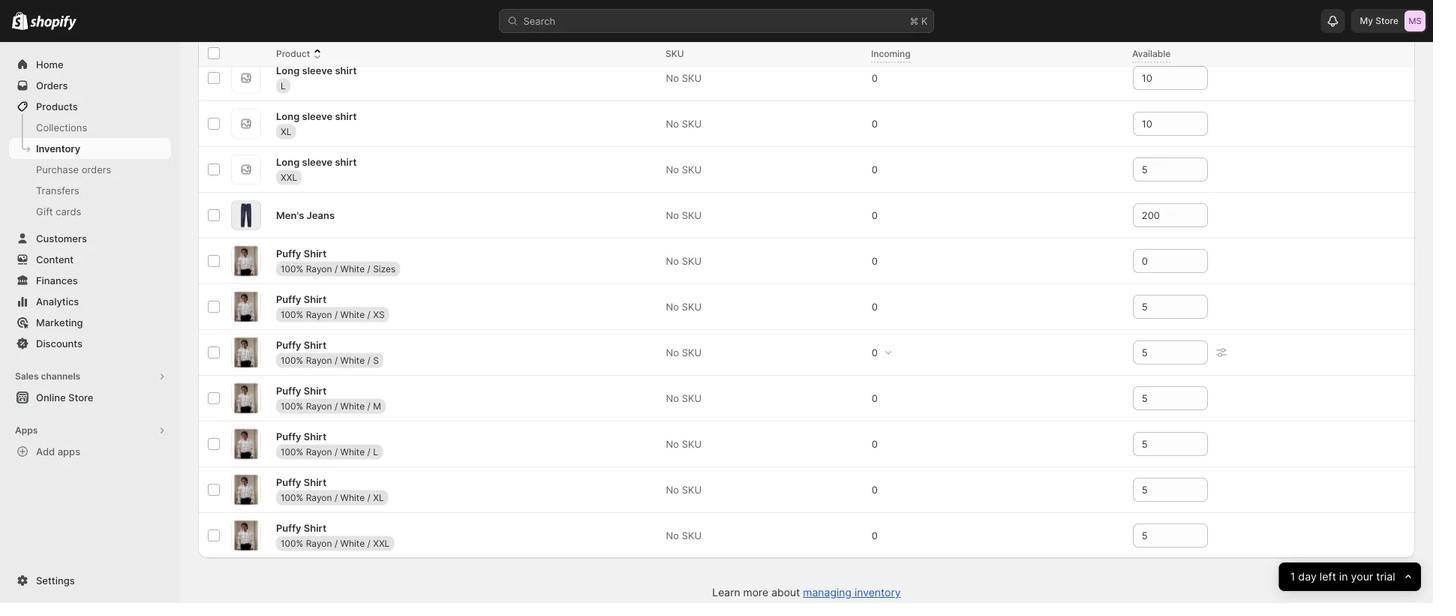 Task type: describe. For each thing, give the bounding box(es) containing it.
puffy shirt 100% rayon / white / xs
[[276, 293, 385, 320]]

no for long sleeve shirt l
[[666, 72, 679, 84]]

shirt for long sleeve shirt xxl
[[335, 156, 357, 168]]

puffy shirt link for puffy shirt 100% rayon / white / l
[[276, 429, 326, 444]]

collections link
[[9, 117, 171, 138]]

managing
[[803, 586, 852, 599]]

no for puffy shirt 100% rayon / white / xxl
[[666, 530, 679, 541]]

shirt for puffy shirt 100% rayon / white / xs
[[304, 293, 326, 305]]

1 day left in your trial
[[1290, 571, 1395, 583]]

sku for puffy shirt 100% rayon / white / m
[[682, 392, 702, 404]]

online store
[[36, 392, 93, 403]]

0 button for puffy shirt 100% rayon / white / xxl
[[866, 525, 899, 546]]

no for puffy shirt 100% rayon / white / sizes
[[666, 255, 679, 267]]

puffy for puffy shirt 100% rayon / white / xxl
[[276, 522, 301, 534]]

sales
[[15, 371, 39, 382]]

l link
[[276, 78, 290, 93]]

customers
[[36, 233, 87, 244]]

puffy shirt 100% rayon / white / s
[[276, 339, 379, 366]]

100% for puffy shirt 100% rayon / white / xs
[[281, 309, 303, 320]]

0 button for puffy shirt 100% rayon / white / m
[[866, 388, 899, 409]]

inventory
[[855, 586, 901, 599]]

rayon for puffy shirt 100% rayon / white / l
[[306, 446, 332, 457]]

sku for long sleeve shirt l
[[682, 72, 702, 84]]

long sleeve shirt xl
[[276, 110, 357, 137]]

white for puffy shirt 100% rayon / white / xxl
[[340, 538, 365, 549]]

sizes
[[373, 263, 396, 274]]

0 button for puffy shirt 100% rayon / white / xl
[[866, 479, 899, 500]]

no for long sleeve shirt xxl
[[666, 164, 679, 175]]

discounts
[[36, 338, 83, 349]]

long for long sleeve shirt xl
[[276, 110, 300, 122]]

sku for puffy shirt 100% rayon / white / xl
[[682, 484, 702, 496]]

100% rayon / white / s image
[[235, 338, 258, 368]]

product
[[276, 48, 310, 59]]

marketing
[[36, 317, 83, 328]]

my
[[1360, 15, 1373, 26]]

long sleeve shirt link for long sleeve shirt xxl
[[276, 154, 357, 169]]

sales channels button
[[9, 366, 171, 387]]

100% rayon / white / xs link
[[276, 307, 389, 322]]

puffy shirt link for puffy shirt 100% rayon / white / sizes
[[276, 246, 326, 261]]

100% rayon / white / sizes link
[[276, 261, 400, 276]]

100% rayon / white / xxl image
[[235, 521, 258, 551]]

m inside m "link"
[[281, 34, 289, 45]]

purchase orders
[[36, 164, 111, 175]]

puffy shirt 100% rayon / white / m
[[276, 385, 381, 411]]

products link
[[9, 96, 171, 117]]

managing inventory link
[[803, 586, 901, 599]]

100% for puffy shirt 100% rayon / white / xl
[[281, 492, 303, 503]]

orders
[[36, 80, 68, 91]]

puffy shirt 100% rayon / white / xl
[[276, 476, 384, 503]]

products
[[36, 101, 78, 112]]

content link
[[9, 249, 171, 270]]

white for puffy shirt 100% rayon / white / l
[[340, 446, 365, 457]]

home
[[36, 59, 63, 70]]

100% rayon / white / xs image
[[235, 292, 258, 322]]

gift cards link
[[9, 201, 171, 222]]

customers link
[[9, 228, 171, 249]]

available
[[1132, 48, 1171, 59]]

online
[[36, 392, 66, 403]]

orders link
[[9, 75, 171, 96]]

0 button for puffy shirt 100% rayon / white / xs
[[866, 296, 899, 317]]

sku for long sleeve shirt xxl
[[682, 164, 702, 175]]

⌘
[[910, 15, 919, 27]]

finances
[[36, 275, 78, 286]]

in
[[1339, 571, 1348, 583]]

white for puffy shirt 100% rayon / white / xs
[[340, 309, 365, 320]]

sku for puffy shirt 100% rayon / white / xxl
[[682, 530, 702, 541]]

white for puffy shirt 100% rayon / white / sizes
[[340, 263, 365, 274]]

4 0 button from the top
[[866, 205, 899, 226]]

100% for puffy shirt 100% rayon / white / s
[[281, 355, 303, 366]]

xs
[[373, 309, 385, 320]]

100% rayon / white / s link
[[276, 353, 383, 368]]

puffy for puffy shirt 100% rayon / white / m
[[276, 385, 301, 396]]

gift cards
[[36, 206, 81, 217]]

no sku for puffy shirt 100% rayon / white / xxl
[[666, 530, 702, 541]]

puffy shirt 100% rayon / white / xxl
[[276, 522, 390, 549]]

add
[[36, 446, 55, 457]]

orders
[[82, 164, 111, 175]]

learn
[[712, 586, 740, 599]]

online store button
[[0, 387, 180, 408]]

xl inside long sleeve shirt xl
[[281, 126, 291, 137]]

left
[[1320, 571, 1336, 583]]

settings link
[[9, 570, 171, 591]]

shirt for puffy shirt 100% rayon / white / m
[[304, 385, 326, 396]]

sku for puffy shirt 100% rayon / white / xs
[[682, 301, 702, 312]]

analytics link
[[9, 291, 171, 312]]

100% rayon / white / l image
[[235, 429, 258, 459]]

4 0 from the top
[[872, 209, 878, 221]]

puffy shirt link for puffy shirt 100% rayon / white / xxl
[[276, 521, 326, 536]]

rayon for puffy shirt 100% rayon / white / xxl
[[306, 538, 332, 549]]

puffy for puffy shirt 100% rayon / white / l
[[276, 430, 301, 442]]

no for puffy shirt 100% rayon / white / s
[[666, 347, 679, 358]]

incoming
[[871, 48, 911, 59]]

available button
[[1132, 47, 1186, 62]]

100% for puffy shirt 100% rayon / white / sizes
[[281, 263, 303, 274]]

sku for puffy shirt 100% rayon / white / s
[[682, 347, 702, 358]]

sku button
[[666, 47, 699, 62]]

puffy shirt link for puffy shirt 100% rayon / white / m
[[276, 383, 326, 398]]

apps
[[58, 446, 80, 457]]

no sku for puffy shirt 100% rayon / white / l
[[666, 438, 702, 450]]

inventory link
[[9, 138, 171, 159]]

0 button for long sleeve shirt xl
[[866, 113, 899, 134]]

long for long sleeve shirt xxl
[[276, 156, 300, 168]]

men's
[[276, 209, 304, 221]]

content
[[36, 254, 74, 265]]

transfers link
[[9, 180, 171, 201]]

shirt for puffy shirt 100% rayon / white / s
[[304, 339, 326, 351]]

incoming button
[[871, 47, 926, 62]]

xxl link
[[276, 170, 302, 185]]

no for puffy shirt 100% rayon / white / xl
[[666, 484, 679, 496]]

sleeve for long sleeve shirt l
[[302, 64, 333, 76]]

search
[[523, 15, 555, 27]]

xxl inside long sleeve shirt xxl
[[281, 172, 297, 183]]

long for long sleeve shirt l
[[276, 64, 300, 76]]

puffy for puffy shirt 100% rayon / white / sizes
[[276, 247, 301, 259]]

shirt for puffy shirt 100% rayon / white / sizes
[[304, 247, 326, 259]]

sales channels
[[15, 371, 80, 382]]

sku inside button
[[666, 48, 684, 59]]

no for puffy shirt 100% rayon / white / l
[[666, 438, 679, 450]]

long sleeve shirt xxl
[[276, 156, 357, 183]]

1 no sku from the top
[[666, 26, 702, 38]]

sku for puffy shirt 100% rayon / white / sizes
[[682, 255, 702, 267]]

1
[[1290, 571, 1295, 583]]



Task type: locate. For each thing, give the bounding box(es) containing it.
white inside puffy shirt 100% rayon / white / sizes
[[340, 263, 365, 274]]

shirt up 100% rayon / white / s link
[[304, 339, 326, 351]]

puffy for puffy shirt 100% rayon / white / xl
[[276, 476, 301, 488]]

white for puffy shirt 100% rayon / white / m
[[340, 400, 365, 411]]

puffy inside puffy shirt 100% rayon / white / xs
[[276, 293, 301, 305]]

m inside puffy shirt 100% rayon / white / m
[[373, 400, 381, 411]]

long up the xl link
[[276, 110, 300, 122]]

1 100% from the top
[[281, 263, 303, 274]]

5 puffy shirt link from the top
[[276, 429, 326, 444]]

puffy inside "puffy shirt 100% rayon / white / xl"
[[276, 476, 301, 488]]

xl link
[[276, 124, 296, 139]]

store for online store
[[68, 392, 93, 403]]

8 0 button from the top
[[866, 388, 899, 409]]

no sku for puffy shirt 100% rayon / white / xl
[[666, 484, 702, 496]]

rayon for puffy shirt 100% rayon / white / xl
[[306, 492, 332, 503]]

sku for long sleeve shirt xl
[[682, 118, 702, 129]]

xl down l link
[[281, 126, 291, 137]]

no sku for long sleeve shirt xl
[[666, 118, 702, 129]]

shirt up 100% rayon / white / l link
[[304, 430, 326, 442]]

100% rayon / white / m link
[[276, 399, 386, 414]]

store
[[1375, 15, 1399, 26], [68, 392, 93, 403]]

100% right "100% rayon / white / xl" image
[[281, 492, 303, 503]]

100% rayon / white / sizes image
[[235, 246, 258, 276]]

rayon up puffy shirt 100% rayon / white / l on the left bottom of the page
[[306, 400, 332, 411]]

sleeve inside long sleeve shirt xxl
[[302, 156, 333, 168]]

2 vertical spatial long sleeve shirt link
[[276, 154, 357, 169]]

collections
[[36, 122, 87, 133]]

0 vertical spatial long
[[276, 64, 300, 76]]

3 shirt from the top
[[335, 156, 357, 168]]

7 0 button from the top
[[866, 342, 899, 363]]

rayon inside puffy shirt 100% rayon / white / sizes
[[306, 263, 332, 274]]

shirt up 100% rayon / white / xl link
[[304, 476, 326, 488]]

no for puffy shirt 100% rayon / white / xs
[[666, 301, 679, 312]]

puffy shirt link up 100% rayon / white / l link
[[276, 429, 326, 444]]

12 no sku from the top
[[666, 530, 702, 541]]

shirt inside puffy shirt 100% rayon / white / xs
[[304, 293, 326, 305]]

100% right 100% rayon / white / m icon
[[281, 400, 303, 411]]

8 no sku from the top
[[666, 347, 702, 358]]

shirt inside puffy shirt 100% rayon / white / xxl
[[304, 522, 326, 534]]

2 vertical spatial long
[[276, 156, 300, 168]]

l inside long sleeve shirt l
[[281, 80, 286, 91]]

None number field
[[1133, 66, 1185, 90], [1133, 112, 1185, 136], [1133, 158, 1185, 182], [1133, 203, 1185, 227], [1133, 249, 1185, 273], [1133, 295, 1185, 319], [1133, 341, 1185, 365], [1133, 386, 1185, 410], [1133, 432, 1185, 456], [1133, 478, 1185, 502], [1133, 524, 1185, 548], [1133, 66, 1185, 90], [1133, 112, 1185, 136], [1133, 158, 1185, 182], [1133, 203, 1185, 227], [1133, 249, 1185, 273], [1133, 295, 1185, 319], [1133, 341, 1185, 365], [1133, 386, 1185, 410], [1133, 432, 1185, 456], [1133, 478, 1185, 502], [1133, 524, 1185, 548]]

4 puffy from the top
[[276, 385, 301, 396]]

xxl down 100% rayon / white / xl link
[[373, 538, 390, 549]]

white inside "puffy shirt 100% rayon / white / xl"
[[340, 492, 365, 503]]

store right my
[[1375, 15, 1399, 26]]

3 rayon from the top
[[306, 355, 332, 366]]

4 white from the top
[[340, 400, 365, 411]]

2 100% from the top
[[281, 309, 303, 320]]

purchase orders link
[[9, 159, 171, 180]]

transfers
[[36, 185, 79, 196]]

1 vertical spatial sleeve
[[302, 110, 333, 122]]

online store link
[[9, 387, 171, 408]]

1 sleeve from the top
[[302, 64, 333, 76]]

store for my store
[[1375, 15, 1399, 26]]

xxl up men's at the left top of page
[[281, 172, 297, 183]]

2 shirt from the top
[[335, 110, 357, 122]]

100% rayon / white / l link
[[276, 444, 383, 459]]

2 vertical spatial shirt
[[335, 156, 357, 168]]

shirt inside puffy shirt 100% rayon / white / sizes
[[304, 247, 326, 259]]

11 no sku from the top
[[666, 484, 702, 496]]

rayon inside "puffy shirt 100% rayon / white / xl"
[[306, 492, 332, 503]]

0 vertical spatial xxl
[[281, 172, 297, 183]]

1 puffy from the top
[[276, 247, 301, 259]]

100% right the 100% rayon / white / s icon
[[281, 355, 303, 366]]

long sleeve shirt link up the xl link
[[276, 109, 357, 124]]

no sku
[[666, 26, 702, 38], [666, 72, 702, 84], [666, 118, 702, 129], [666, 164, 702, 175], [666, 209, 702, 221], [666, 255, 702, 267], [666, 301, 702, 312], [666, 347, 702, 358], [666, 392, 702, 404], [666, 438, 702, 450], [666, 484, 702, 496], [666, 530, 702, 541]]

long up l link
[[276, 64, 300, 76]]

8 no from the top
[[666, 347, 679, 358]]

7 puffy shirt link from the top
[[276, 521, 326, 536]]

shirt down long sleeve shirt l
[[335, 110, 357, 122]]

my store
[[1360, 15, 1399, 26]]

shirt inside long sleeve shirt l
[[335, 64, 357, 76]]

rayon inside puffy shirt 100% rayon / white / s
[[306, 355, 332, 366]]

puffy shirt link up 100% rayon / white / xs 'link'
[[276, 292, 326, 307]]

⌘ k
[[910, 15, 928, 27]]

shirt down long sleeve shirt xl
[[335, 156, 357, 168]]

1 horizontal spatial shopify image
[[30, 15, 77, 30]]

10 0 from the top
[[872, 484, 878, 496]]

puffy shirt link up 100% rayon / white / s link
[[276, 337, 326, 352]]

rayon up "puffy shirt 100% rayon / white / xl"
[[306, 446, 332, 457]]

10 no sku from the top
[[666, 438, 702, 450]]

men's jeans image
[[231, 200, 261, 230]]

2 vertical spatial sleeve
[[302, 156, 333, 168]]

6 shirt from the top
[[304, 476, 326, 488]]

7 no from the top
[[666, 301, 679, 312]]

white up "puffy shirt 100% rayon / white / xl"
[[340, 446, 365, 457]]

1 no from the top
[[666, 26, 679, 38]]

home link
[[9, 54, 171, 75]]

sleeve for long sleeve shirt xl
[[302, 110, 333, 122]]

shirt inside puffy shirt 100% rayon / white / l
[[304, 430, 326, 442]]

3 no from the top
[[666, 118, 679, 129]]

0 horizontal spatial m
[[281, 34, 289, 45]]

7 0 from the top
[[872, 347, 878, 358]]

100%
[[281, 263, 303, 274], [281, 309, 303, 320], [281, 355, 303, 366], [281, 400, 303, 411], [281, 446, 303, 457], [281, 492, 303, 503], [281, 538, 303, 549]]

puffy right the 100% rayon / white / s icon
[[276, 339, 301, 351]]

store inside online store link
[[68, 392, 93, 403]]

shirt up 100% rayon / white / xxl link on the left bottom of the page
[[304, 522, 326, 534]]

rayon up puffy shirt 100% rayon / white / m
[[306, 355, 332, 366]]

6 no from the top
[[666, 255, 679, 267]]

100% right 100% rayon / white / sizes image
[[281, 263, 303, 274]]

rayon inside puffy shirt 100% rayon / white / l
[[306, 446, 332, 457]]

3 no sku from the top
[[666, 118, 702, 129]]

add apps button
[[9, 441, 171, 462]]

shirt inside long sleeve shirt xxl
[[335, 156, 357, 168]]

product button
[[276, 47, 325, 62]]

white for puffy shirt 100% rayon / white / s
[[340, 355, 365, 366]]

long inside long sleeve shirt l
[[276, 64, 300, 76]]

s
[[373, 355, 379, 366]]

7 no sku from the top
[[666, 301, 702, 312]]

puffy shirt link for puffy shirt 100% rayon / white / xs
[[276, 292, 326, 307]]

100% rayon / white / m image
[[235, 383, 258, 413]]

men's jeans
[[276, 209, 335, 221]]

puffy right the 100% rayon / white / l image
[[276, 430, 301, 442]]

100% for puffy shirt 100% rayon / white / xxl
[[281, 538, 303, 549]]

100% rayon / white / xl link
[[276, 490, 388, 505]]

rayon up puffy shirt 100% rayon / white / xs
[[306, 263, 332, 274]]

rayon down 100% rayon / white / xl link
[[306, 538, 332, 549]]

sleeve for long sleeve shirt xxl
[[302, 156, 333, 168]]

2 0 button from the top
[[866, 113, 899, 134]]

1 long from the top
[[276, 64, 300, 76]]

jeans
[[307, 209, 335, 221]]

9 no sku from the top
[[666, 392, 702, 404]]

xl up puffy shirt 100% rayon / white / xxl at the left of page
[[373, 492, 384, 503]]

long inside long sleeve shirt xxl
[[276, 156, 300, 168]]

finances link
[[9, 270, 171, 291]]

channels
[[41, 371, 80, 382]]

3 0 button from the top
[[866, 159, 899, 180]]

3 white from the top
[[340, 355, 365, 366]]

7 shirt from the top
[[304, 522, 326, 534]]

puffy shirt link up 100% rayon / white / m link
[[276, 383, 326, 398]]

l up "puffy shirt 100% rayon / white / xl"
[[373, 446, 378, 457]]

shirt up long sleeve shirt xl
[[335, 64, 357, 76]]

6 puffy shirt link from the top
[[276, 475, 326, 490]]

shirt inside "puffy shirt 100% rayon / white / xl"
[[304, 476, 326, 488]]

1 puffy shirt link from the top
[[276, 246, 326, 261]]

marketing link
[[9, 312, 171, 333]]

4 rayon from the top
[[306, 400, 332, 411]]

puffy right 100% rayon / white / xxl 'image'
[[276, 522, 301, 534]]

2 rayon from the top
[[306, 309, 332, 320]]

3 puffy shirt link from the top
[[276, 337, 326, 352]]

analytics
[[36, 296, 79, 307]]

sleeve down long sleeve shirt xl
[[302, 156, 333, 168]]

men's jeans link
[[276, 208, 335, 223]]

3 shirt from the top
[[304, 339, 326, 351]]

2 0 from the top
[[872, 118, 878, 129]]

1 vertical spatial store
[[68, 392, 93, 403]]

4 100% from the top
[[281, 400, 303, 411]]

long
[[276, 64, 300, 76], [276, 110, 300, 122], [276, 156, 300, 168]]

9 0 from the top
[[872, 438, 878, 450]]

0 horizontal spatial xl
[[281, 126, 291, 137]]

1 0 from the top
[[872, 72, 878, 84]]

6 0 from the top
[[872, 301, 878, 312]]

0 vertical spatial sleeve
[[302, 64, 333, 76]]

white inside puffy shirt 100% rayon / white / l
[[340, 446, 365, 457]]

0 vertical spatial shirt
[[335, 64, 357, 76]]

1 horizontal spatial xl
[[373, 492, 384, 503]]

purchase
[[36, 164, 79, 175]]

long sleeve shirt link up xxl link
[[276, 154, 357, 169]]

0 horizontal spatial shopify image
[[12, 12, 28, 30]]

1 rayon from the top
[[306, 263, 332, 274]]

1 0 button from the top
[[866, 68, 899, 89]]

5 shirt from the top
[[304, 430, 326, 442]]

puffy inside puffy shirt 100% rayon / white / s
[[276, 339, 301, 351]]

6 white from the top
[[340, 492, 365, 503]]

xxl inside puffy shirt 100% rayon / white / xxl
[[373, 538, 390, 549]]

1 white from the top
[[340, 263, 365, 274]]

xl inside "puffy shirt 100% rayon / white / xl"
[[373, 492, 384, 503]]

settings
[[36, 575, 75, 586]]

11 0 from the top
[[872, 530, 878, 541]]

shirt inside puffy shirt 100% rayon / white / m
[[304, 385, 326, 396]]

100% inside puffy shirt 100% rayon / white / xxl
[[281, 538, 303, 549]]

puffy right the 100% rayon / white / xs icon at the left of the page
[[276, 293, 301, 305]]

0
[[872, 72, 878, 84], [872, 118, 878, 129], [872, 164, 878, 175], [872, 209, 878, 221], [872, 255, 878, 267], [872, 301, 878, 312], [872, 347, 878, 358], [872, 392, 878, 404], [872, 438, 878, 450], [872, 484, 878, 496], [872, 530, 878, 541]]

white
[[340, 263, 365, 274], [340, 309, 365, 320], [340, 355, 365, 366], [340, 400, 365, 411], [340, 446, 365, 457], [340, 492, 365, 503], [340, 538, 365, 549]]

sleeve inside long sleeve shirt xl
[[302, 110, 333, 122]]

100% for puffy shirt 100% rayon / white / l
[[281, 446, 303, 457]]

white inside puffy shirt 100% rayon / white / xs
[[340, 309, 365, 320]]

1 day left in your trial button
[[1279, 563, 1421, 591]]

white left s
[[340, 355, 365, 366]]

about
[[771, 586, 800, 599]]

2 long sleeve shirt link from the top
[[276, 109, 357, 124]]

more
[[743, 586, 768, 599]]

1 horizontal spatial l
[[373, 446, 378, 457]]

no for long sleeve shirt xl
[[666, 118, 679, 129]]

no for puffy shirt 100% rayon / white / m
[[666, 392, 679, 404]]

puffy shirt 100% rayon / white / sizes
[[276, 247, 396, 274]]

white up puffy shirt 100% rayon / white / l on the left bottom of the page
[[340, 400, 365, 411]]

rayon for puffy shirt 100% rayon / white / sizes
[[306, 263, 332, 274]]

long sleeve shirt link for long sleeve shirt l
[[276, 63, 357, 78]]

white inside puffy shirt 100% rayon / white / xxl
[[340, 538, 365, 549]]

0 horizontal spatial l
[[281, 80, 286, 91]]

cards
[[56, 206, 81, 217]]

6 0 button from the top
[[866, 296, 899, 317]]

7 white from the top
[[340, 538, 365, 549]]

100% inside puffy shirt 100% rayon / white / sizes
[[281, 263, 303, 274]]

l inside puffy shirt 100% rayon / white / l
[[373, 446, 378, 457]]

100% inside "puffy shirt 100% rayon / white / xl"
[[281, 492, 303, 503]]

long sleeve shirt link for long sleeve shirt xl
[[276, 109, 357, 124]]

5 no from the top
[[666, 209, 679, 221]]

no
[[666, 26, 679, 38], [666, 72, 679, 84], [666, 118, 679, 129], [666, 164, 679, 175], [666, 209, 679, 221], [666, 255, 679, 267], [666, 301, 679, 312], [666, 347, 679, 358], [666, 392, 679, 404], [666, 438, 679, 450], [666, 484, 679, 496], [666, 530, 679, 541]]

shirt for puffy shirt 100% rayon / white / l
[[304, 430, 326, 442]]

rayon inside puffy shirt 100% rayon / white / xxl
[[306, 538, 332, 549]]

rayon up puffy shirt 100% rayon / white / xxl at the left of page
[[306, 492, 332, 503]]

1 long sleeve shirt link from the top
[[276, 63, 357, 78]]

m link
[[276, 32, 293, 47]]

rayon inside puffy shirt 100% rayon / white / m
[[306, 400, 332, 411]]

no sku for long sleeve shirt xxl
[[666, 164, 702, 175]]

11 no from the top
[[666, 484, 679, 496]]

3 long sleeve shirt link from the top
[[276, 154, 357, 169]]

no sku for puffy shirt 100% rayon / white / m
[[666, 392, 702, 404]]

4 puffy shirt link from the top
[[276, 383, 326, 398]]

7 rayon from the top
[[306, 538, 332, 549]]

shirt inside puffy shirt 100% rayon / white / s
[[304, 339, 326, 351]]

shopify image
[[12, 12, 28, 30], [30, 15, 77, 30]]

your
[[1351, 571, 1373, 583]]

3 puffy from the top
[[276, 339, 301, 351]]

gift
[[36, 206, 53, 217]]

k
[[921, 15, 928, 27]]

9 0 button from the top
[[866, 434, 899, 455]]

5 100% from the top
[[281, 446, 303, 457]]

my store image
[[1405, 11, 1426, 32]]

7 puffy from the top
[[276, 522, 301, 534]]

1 vertical spatial m
[[373, 400, 381, 411]]

white inside puffy shirt 100% rayon / white / m
[[340, 400, 365, 411]]

6 puffy from the top
[[276, 476, 301, 488]]

discounts link
[[9, 333, 171, 354]]

no sku for puffy shirt 100% rayon / white / s
[[666, 347, 702, 358]]

2 no from the top
[[666, 72, 679, 84]]

5 rayon from the top
[[306, 446, 332, 457]]

rayon inside puffy shirt 100% rayon / white / xs
[[306, 309, 332, 320]]

1 vertical spatial long sleeve shirt link
[[276, 109, 357, 124]]

sku for puffy shirt 100% rayon / white / l
[[682, 438, 702, 450]]

0 vertical spatial long sleeve shirt link
[[276, 63, 357, 78]]

0 button
[[866, 68, 899, 89], [866, 113, 899, 134], [866, 159, 899, 180], [866, 205, 899, 226], [866, 251, 899, 272], [866, 296, 899, 317], [866, 342, 899, 363], [866, 388, 899, 409], [866, 434, 899, 455], [866, 479, 899, 500], [866, 525, 899, 546]]

100% inside puffy shirt 100% rayon / white / s
[[281, 355, 303, 366]]

white for puffy shirt 100% rayon / white / xl
[[340, 492, 365, 503]]

trial
[[1376, 571, 1395, 583]]

1 vertical spatial long
[[276, 110, 300, 122]]

shirt for puffy shirt 100% rayon / white / xl
[[304, 476, 326, 488]]

100% right the 100% rayon / white / l image
[[281, 446, 303, 457]]

0 horizontal spatial store
[[68, 392, 93, 403]]

1 horizontal spatial store
[[1375, 15, 1399, 26]]

puffy shirt link for puffy shirt 100% rayon / white / s
[[276, 337, 326, 352]]

puffy shirt link up 100% rayon / white / xxl link on the left bottom of the page
[[276, 521, 326, 536]]

0 vertical spatial xl
[[281, 126, 291, 137]]

rayon
[[306, 263, 332, 274], [306, 309, 332, 320], [306, 355, 332, 366], [306, 400, 332, 411], [306, 446, 332, 457], [306, 492, 332, 503], [306, 538, 332, 549]]

7 100% from the top
[[281, 538, 303, 549]]

white left sizes
[[340, 263, 365, 274]]

2 white from the top
[[340, 309, 365, 320]]

1 horizontal spatial xxl
[[373, 538, 390, 549]]

0 button for puffy shirt 100% rayon / white / l
[[866, 434, 899, 455]]

long sleeve shirt link
[[276, 63, 357, 78], [276, 109, 357, 124], [276, 154, 357, 169]]

sleeve down long sleeve shirt l
[[302, 110, 333, 122]]

5 puffy from the top
[[276, 430, 301, 442]]

100% inside puffy shirt 100% rayon / white / xs
[[281, 309, 303, 320]]

0 vertical spatial l
[[281, 80, 286, 91]]

0 button for puffy shirt 100% rayon / white / sizes
[[866, 251, 899, 272]]

puffy right 100% rayon / white / m icon
[[276, 385, 301, 396]]

2 long from the top
[[276, 110, 300, 122]]

100% right 100% rayon / white / xxl 'image'
[[281, 538, 303, 549]]

long inside long sleeve shirt xl
[[276, 110, 300, 122]]

1 shirt from the top
[[335, 64, 357, 76]]

/
[[335, 263, 338, 274], [367, 263, 371, 274], [335, 309, 338, 320], [367, 309, 371, 320], [335, 355, 338, 366], [367, 355, 371, 366], [335, 400, 338, 411], [367, 400, 371, 411], [335, 446, 338, 457], [367, 446, 371, 457], [335, 492, 338, 503], [367, 492, 371, 503], [335, 538, 338, 549], [367, 538, 371, 549]]

9 no from the top
[[666, 392, 679, 404]]

6 no sku from the top
[[666, 255, 702, 267]]

100% for puffy shirt 100% rayon / white / m
[[281, 400, 303, 411]]

puffy shirt link down men's jeans link
[[276, 246, 326, 261]]

2 puffy from the top
[[276, 293, 301, 305]]

sleeve down 'product' button
[[302, 64, 333, 76]]

1 shirt from the top
[[304, 247, 326, 259]]

11 0 button from the top
[[866, 525, 899, 546]]

xxl
[[281, 172, 297, 183], [373, 538, 390, 549]]

1 vertical spatial xxl
[[373, 538, 390, 549]]

4 no from the top
[[666, 164, 679, 175]]

puffy shirt link up 100% rayon / white / xl link
[[276, 475, 326, 490]]

puffy shirt link for puffy shirt 100% rayon / white / xl
[[276, 475, 326, 490]]

l
[[281, 80, 286, 91], [373, 446, 378, 457]]

shirt up 100% rayon / white / m link
[[304, 385, 326, 396]]

inventory
[[36, 143, 80, 154]]

no sku for puffy shirt 100% rayon / white / xs
[[666, 301, 702, 312]]

3 long from the top
[[276, 156, 300, 168]]

1 vertical spatial shirt
[[335, 110, 357, 122]]

m up 'product'
[[281, 34, 289, 45]]

apps button
[[9, 420, 171, 441]]

no sku for puffy shirt 100% rayon / white / sizes
[[666, 255, 702, 267]]

0 button for puffy shirt 100% rayon / white / s
[[866, 342, 899, 363]]

puffy inside puffy shirt 100% rayon / white / sizes
[[276, 247, 301, 259]]

shirt up 100% rayon / white / xs 'link'
[[304, 293, 326, 305]]

shirt for long sleeve shirt xl
[[335, 110, 357, 122]]

12 no from the top
[[666, 530, 679, 541]]

10 no from the top
[[666, 438, 679, 450]]

day
[[1298, 571, 1317, 583]]

m
[[281, 34, 289, 45], [373, 400, 381, 411]]

100% inside puffy shirt 100% rayon / white / m
[[281, 400, 303, 411]]

5 0 from the top
[[872, 255, 878, 267]]

puffy down men's at the left top of page
[[276, 247, 301, 259]]

10 0 button from the top
[[866, 479, 899, 500]]

5 0 button from the top
[[866, 251, 899, 272]]

long sleeve shirt link down 'product' button
[[276, 63, 357, 78]]

apps
[[15, 425, 38, 436]]

2 no sku from the top
[[666, 72, 702, 84]]

white left xs
[[340, 309, 365, 320]]

l down 'product'
[[281, 80, 286, 91]]

puffy right "100% rayon / white / xl" image
[[276, 476, 301, 488]]

6 100% from the top
[[281, 492, 303, 503]]

5 white from the top
[[340, 446, 365, 457]]

puffy for puffy shirt 100% rayon / white / xs
[[276, 293, 301, 305]]

long sleeve shirt l
[[276, 64, 357, 91]]

rayon for puffy shirt 100% rayon / white / m
[[306, 400, 332, 411]]

rayon for puffy shirt 100% rayon / white / s
[[306, 355, 332, 366]]

sleeve inside long sleeve shirt l
[[302, 64, 333, 76]]

m down s
[[373, 400, 381, 411]]

2 shirt from the top
[[304, 293, 326, 305]]

100% right the 100% rayon / white / xs icon at the left of the page
[[281, 309, 303, 320]]

100% rayon / white / xxl link
[[276, 536, 394, 551]]

puffy for puffy shirt 100% rayon / white / s
[[276, 339, 301, 351]]

1 vertical spatial xl
[[373, 492, 384, 503]]

sleeve
[[302, 64, 333, 76], [302, 110, 333, 122], [302, 156, 333, 168]]

shirt for puffy shirt 100% rayon / white / xxl
[[304, 522, 326, 534]]

3 sleeve from the top
[[302, 156, 333, 168]]

0 vertical spatial store
[[1375, 15, 1399, 26]]

shirt for long sleeve shirt l
[[335, 64, 357, 76]]

add apps
[[36, 446, 80, 457]]

shirt inside long sleeve shirt xl
[[335, 110, 357, 122]]

shirt
[[335, 64, 357, 76], [335, 110, 357, 122], [335, 156, 357, 168]]

puffy shirt 100% rayon / white / l
[[276, 430, 378, 457]]

4 no sku from the top
[[666, 164, 702, 175]]

store down sales channels button
[[68, 392, 93, 403]]

0 button for long sleeve shirt l
[[866, 68, 899, 89]]

1 vertical spatial l
[[373, 446, 378, 457]]

8 0 from the top
[[872, 392, 878, 404]]

3 100% from the top
[[281, 355, 303, 366]]

puffy inside puffy shirt 100% rayon / white / l
[[276, 430, 301, 442]]

puffy
[[276, 247, 301, 259], [276, 293, 301, 305], [276, 339, 301, 351], [276, 385, 301, 396], [276, 430, 301, 442], [276, 476, 301, 488], [276, 522, 301, 534]]

1 horizontal spatial m
[[373, 400, 381, 411]]

learn more about managing inventory
[[712, 586, 901, 599]]

white up puffy shirt 100% rayon / white / xxl at the left of page
[[340, 492, 365, 503]]

3 0 from the top
[[872, 164, 878, 175]]

puffy inside puffy shirt 100% rayon / white / xxl
[[276, 522, 301, 534]]

6 rayon from the top
[[306, 492, 332, 503]]

100% rayon / white / xl image
[[235, 475, 258, 505]]

puffy inside puffy shirt 100% rayon / white / m
[[276, 385, 301, 396]]

shirt up 100% rayon / white / sizes link
[[304, 247, 326, 259]]

100% inside puffy shirt 100% rayon / white / l
[[281, 446, 303, 457]]

rayon up puffy shirt 100% rayon / white / s
[[306, 309, 332, 320]]

0 button for long sleeve shirt xxl
[[866, 159, 899, 180]]

white inside puffy shirt 100% rayon / white / s
[[340, 355, 365, 366]]

5 no sku from the top
[[666, 209, 702, 221]]

sku
[[682, 26, 702, 38], [666, 48, 684, 59], [682, 72, 702, 84], [682, 118, 702, 129], [682, 164, 702, 175], [682, 209, 702, 221], [682, 255, 702, 267], [682, 301, 702, 312], [682, 347, 702, 358], [682, 392, 702, 404], [682, 438, 702, 450], [682, 484, 702, 496], [682, 530, 702, 541]]

no sku for long sleeve shirt l
[[666, 72, 702, 84]]

white down 100% rayon / white / xl link
[[340, 538, 365, 549]]

rayon for puffy shirt 100% rayon / white / xs
[[306, 309, 332, 320]]

0 horizontal spatial xxl
[[281, 172, 297, 183]]

2 puffy shirt link from the top
[[276, 292, 326, 307]]

long up xxl link
[[276, 156, 300, 168]]

4 shirt from the top
[[304, 385, 326, 396]]

0 vertical spatial m
[[281, 34, 289, 45]]

2 sleeve from the top
[[302, 110, 333, 122]]



Task type: vqa. For each thing, say whether or not it's contained in the screenshot.
Puffy Shirt 100% Rayon / White / XXL's PUFFY
yes



